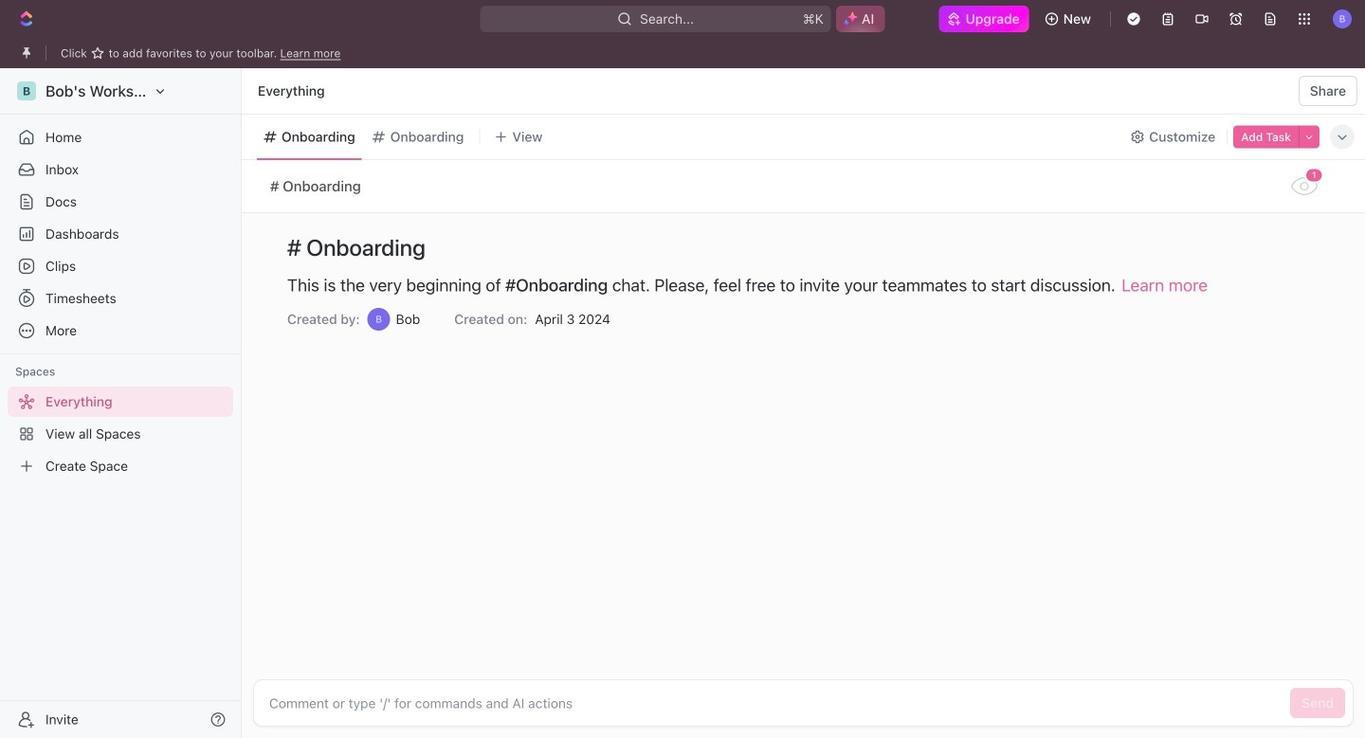 Task type: locate. For each thing, give the bounding box(es) containing it.
tree
[[8, 387, 233, 482]]

bob's workspace, , element
[[17, 82, 36, 101]]

tree inside 'sidebar' navigation
[[8, 387, 233, 482]]



Task type: vqa. For each thing, say whether or not it's contained in the screenshot.
leftmost Team Space link
no



Task type: describe. For each thing, give the bounding box(es) containing it.
sidebar navigation
[[0, 68, 246, 739]]



